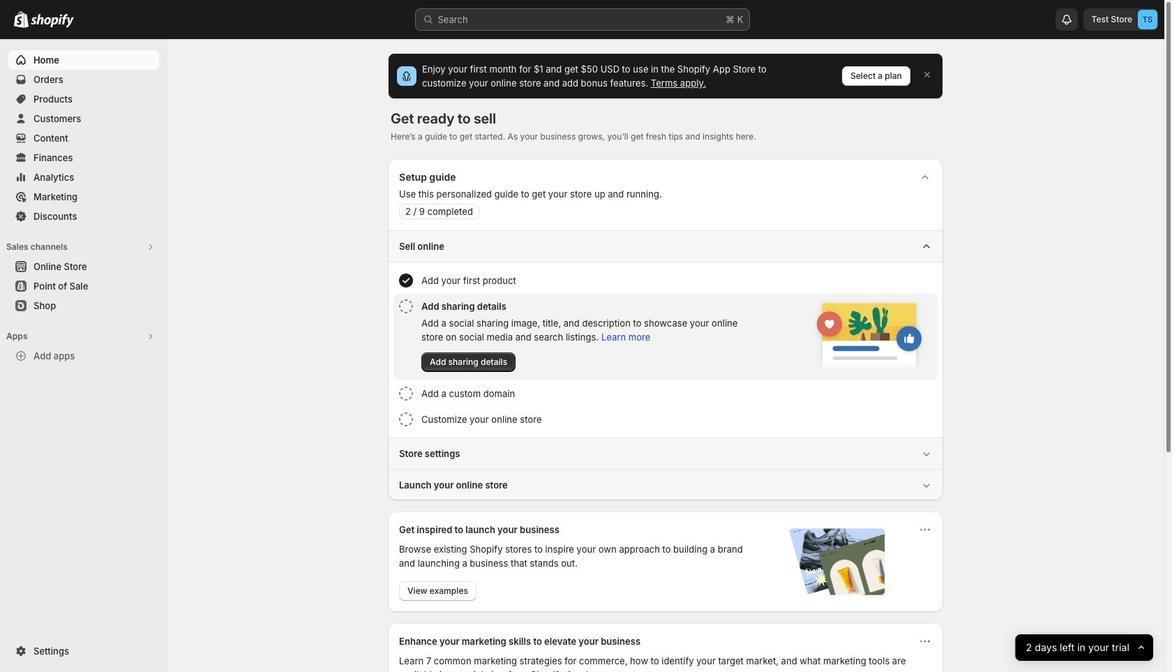 Task type: vqa. For each thing, say whether or not it's contained in the screenshot.
Add Your First Product group
yes



Task type: describe. For each thing, give the bounding box(es) containing it.
mark add sharing details as done image
[[399, 299, 413, 313]]

customize your online store group
[[394, 407, 938, 432]]

add your first product group
[[394, 268, 938, 293]]

setup guide region
[[388, 159, 944, 500]]

0 horizontal spatial shopify image
[[14, 11, 29, 28]]

mark customize your online store as done image
[[399, 412, 413, 426]]



Task type: locate. For each thing, give the bounding box(es) containing it.
add a custom domain group
[[394, 381, 938, 406]]

1 horizontal spatial shopify image
[[31, 14, 74, 28]]

shopify image
[[14, 11, 29, 28], [31, 14, 74, 28]]

mark add a custom domain as done image
[[399, 387, 413, 401]]

test store image
[[1138, 10, 1158, 29]]

sell online group
[[388, 230, 944, 438]]

add sharing details group
[[394, 294, 938, 380]]

mark add your first product as not done image
[[399, 274, 413, 288]]

guide categories group
[[388, 230, 944, 500]]



